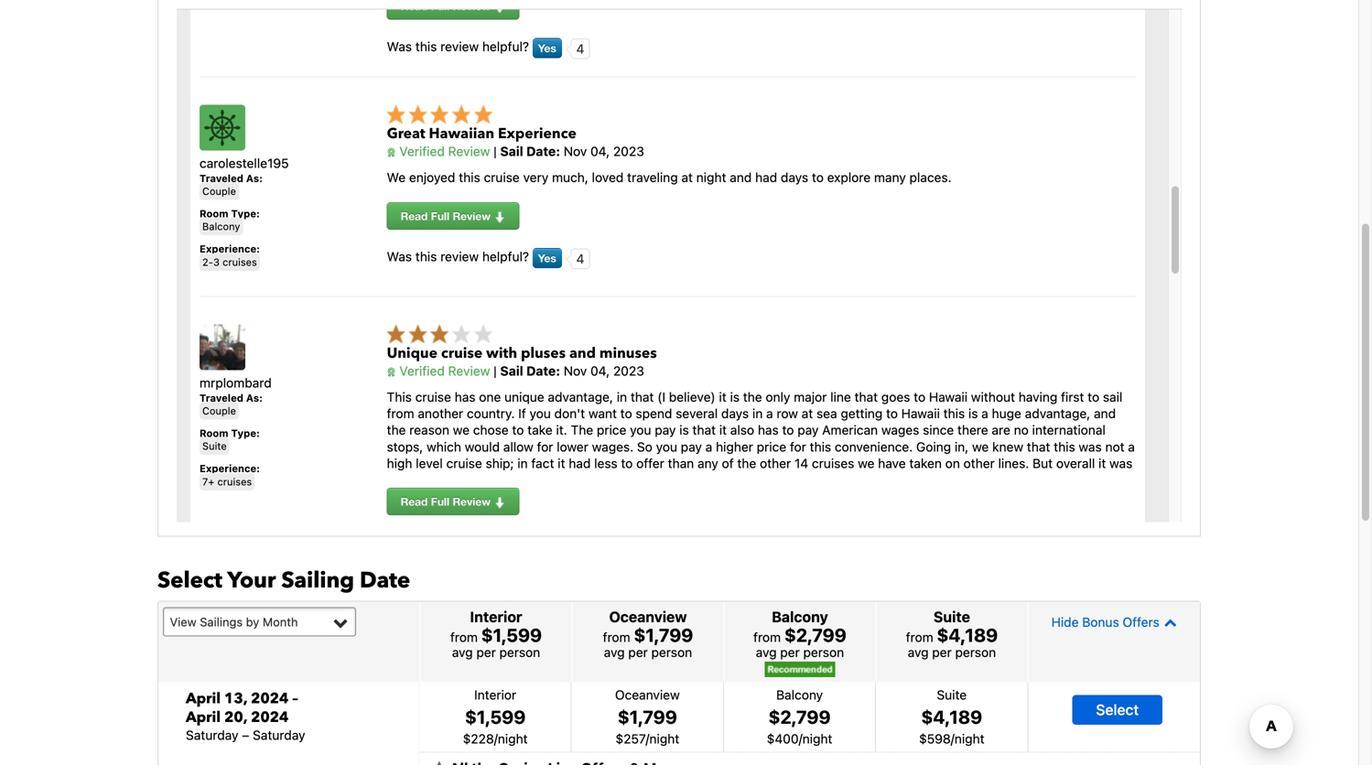 Task type: locate. For each thing, give the bounding box(es) containing it.
from down "this"
[[387, 406, 414, 421]]

suite from $4,189 avg per person
[[906, 608, 998, 660]]

1 vertical spatial type:
[[231, 427, 260, 439]]

minuses
[[600, 343, 657, 364]]

yes for second yes button from the bottom
[[538, 42, 556, 55]]

carolestelle195
[[200, 156, 289, 171]]

0 vertical spatial read full review button
[[387, 203, 519, 230]]

cruise
[[484, 170, 520, 185], [441, 343, 483, 364], [415, 389, 451, 404], [446, 456, 482, 471]]

0 vertical spatial couple
[[202, 185, 236, 197]]

2 review from the top
[[440, 249, 479, 264]]

2 verified from the top
[[399, 364, 445, 379]]

1 full from the top
[[431, 210, 450, 223]]

–
[[292, 689, 298, 709], [242, 728, 249, 743]]

traveled
[[200, 172, 243, 184], [200, 392, 243, 404]]

| up one
[[494, 364, 497, 379]]

night inside the interior $1,599 $228 / night
[[498, 731, 528, 746]]

0 vertical spatial date:
[[526, 144, 560, 159]]

room type: suite
[[200, 427, 260, 452]]

night for $2,799
[[803, 731, 833, 746]]

2 small verified icon image from the top
[[387, 368, 396, 377]]

it
[[719, 389, 727, 404], [719, 423, 727, 438], [558, 456, 565, 471], [1099, 456, 1106, 471], [424, 473, 432, 488]]

from inside interior from $1,599 avg per person
[[450, 630, 478, 645]]

0 vertical spatial of
[[722, 456, 734, 471]]

1 was this review helpful? yes from the top
[[387, 39, 556, 55]]

your
[[227, 566, 276, 596]]

person up recommended image
[[803, 645, 844, 660]]

had inside this cruise has one unique advantage, in that (i believe) it is the only major line that goes to hawaii without having first to sail from another country.  if you don't want to spend several days in a row at sea getting to hawaii this is a huge advantage, and the reason we chose to take it.  the price you pay is that it also has to pay american wages since there are no international stops, which would allow for lower wages.  so you pay a higher price for this convenience.  going in, we knew that this was not a high level cruise ship; in fact it had less to offer than any of the other 14 cruises we have taken on other lines.  but overall it was worth it to us to fly in and out of honolulu, and have 2 days on each island, rather than just one.
[[569, 456, 591, 471]]

0 vertical spatial full
[[431, 210, 450, 223]]

13,
[[224, 689, 247, 709]]

room inside room type: suite
[[200, 427, 229, 439]]

on
[[945, 456, 960, 471], [737, 473, 752, 488]]

2024
[[251, 689, 289, 709], [251, 708, 289, 728]]

of down higher
[[722, 456, 734, 471]]

verified up "this"
[[399, 364, 445, 379]]

2 experience: from the top
[[200, 463, 260, 475]]

2 vertical spatial suite
[[937, 687, 967, 702]]

was up great
[[387, 39, 412, 54]]

is down several on the bottom of page
[[680, 423, 689, 438]]

balcony inside balcony $2,799 $400 / night
[[776, 687, 823, 702]]

04, for great hawaiian experience
[[591, 144, 610, 159]]

couple
[[202, 185, 236, 197], [202, 405, 236, 417]]

just
[[898, 473, 919, 488]]

room up 'experience: 2-3 cruises' at left
[[200, 208, 229, 220]]

sail up very
[[500, 144, 523, 159]]

$2,799
[[785, 624, 847, 646], [769, 706, 831, 728]]

$2,799 up $400
[[769, 706, 831, 728]]

select your sailing date
[[157, 566, 410, 596]]

full down 'level'
[[431, 495, 450, 508]]

0 vertical spatial verified
[[399, 144, 445, 159]]

0 vertical spatial review
[[440, 39, 479, 54]]

2 for from the left
[[790, 439, 806, 454]]

1 | sail date: nov 04, 2023 from the top
[[490, 144, 644, 159]]

1 vertical spatial full
[[431, 495, 450, 508]]

balcony for from
[[772, 608, 828, 626]]

0 vertical spatial was
[[387, 39, 412, 54]]

has left one
[[455, 389, 476, 404]]

| sail date: nov 04, 2023
[[490, 144, 644, 159], [490, 364, 644, 379]]

1 as: from the top
[[246, 172, 263, 184]]

1 vertical spatial as:
[[246, 392, 263, 404]]

it right fact
[[558, 456, 565, 471]]

2 / from the left
[[646, 731, 650, 746]]

1 horizontal spatial you
[[630, 423, 651, 438]]

/ inside the interior $1,599 $228 / night
[[494, 731, 498, 746]]

0 vertical spatial at
[[682, 170, 693, 185]]

1 vertical spatial at
[[802, 406, 813, 421]]

avg up suite $4,189 $598 / night
[[908, 645, 929, 660]]

3 per from the left
[[780, 645, 800, 660]]

0 vertical spatial yes
[[538, 42, 556, 55]]

night inside balcony $2,799 $400 / night
[[803, 731, 833, 746]]

night right $228
[[498, 731, 528, 746]]

select down hide bonus offers link
[[1096, 701, 1139, 719]]

2 other from the left
[[964, 456, 995, 471]]

was this review helpful? yes up hawaiian
[[387, 39, 556, 55]]

other up each
[[760, 456, 791, 471]]

we enjoyed this cruise very much, loved traveling at night and had days to explore many places.
[[387, 170, 952, 185]]

as: for great hawaiian experience
[[246, 172, 263, 184]]

cruises inside 'experience: 2-3 cruises'
[[223, 256, 257, 268]]

1 horizontal spatial other
[[964, 456, 995, 471]]

$1,599 up the interior $1,599 $228 / night
[[481, 624, 542, 646]]

avg for $1,799
[[604, 645, 625, 660]]

from
[[387, 406, 414, 421], [450, 630, 478, 645], [603, 630, 630, 645], [754, 630, 781, 645], [906, 630, 934, 645]]

2 4 from the top
[[576, 251, 584, 266]]

on down in,
[[945, 456, 960, 471]]

1 person from the left
[[500, 645, 540, 660]]

2 | sail date: nov 04, 2023 from the top
[[490, 364, 644, 379]]

per for $1,599
[[476, 645, 496, 660]]

days up also
[[721, 406, 749, 421]]

verified review for hawaiian
[[396, 144, 490, 159]]

0 vertical spatial oceanview
[[609, 608, 687, 626]]

1 vertical spatial 4
[[576, 251, 584, 266]]

$1,799 inside the oceanview $1,799 $257 / night
[[618, 706, 677, 728]]

1 per from the left
[[476, 645, 496, 660]]

4 avg from the left
[[908, 645, 929, 660]]

0 horizontal spatial of
[[563, 473, 575, 488]]

as: inside carolestelle195 traveled as: couple
[[246, 172, 263, 184]]

to right want
[[620, 406, 632, 421]]

was this review helpful? yes down enjoyed
[[387, 249, 556, 265]]

$1,599 up $228
[[465, 706, 526, 728]]

0 vertical spatial suite
[[202, 441, 227, 452]]

has down 'row'
[[758, 423, 779, 438]]

type: inside room type: suite
[[231, 427, 260, 439]]

country.
[[467, 406, 515, 421]]

per inside oceanview from $1,799 avg per person
[[628, 645, 648, 660]]

it left also
[[719, 423, 727, 438]]

0 vertical spatial price
[[597, 423, 627, 438]]

april 13, 2024 – april 20, 2024 saturday – saturday
[[186, 689, 305, 743]]

per inside suite from $4,189 avg per person
[[932, 645, 952, 660]]

$4,189 inside suite $4,189 $598 / night
[[921, 706, 982, 728]]

pay down spend
[[655, 423, 676, 438]]

0 vertical spatial experience:
[[200, 243, 260, 255]]

0 horizontal spatial –
[[242, 728, 249, 743]]

1 read full review button from the top
[[387, 203, 519, 230]]

in up want
[[617, 389, 627, 404]]

4 for second yes button from the bottom
[[576, 41, 584, 56]]

we down 'convenience.'
[[858, 456, 875, 471]]

1 vertical spatial verified review
[[396, 364, 490, 379]]

1 verified review link from the top
[[387, 144, 490, 159]]

other
[[760, 456, 791, 471], [964, 456, 995, 471]]

from up the interior $1,599 $228 / night
[[450, 630, 478, 645]]

1 type: from the top
[[231, 208, 260, 220]]

that down several on the bottom of page
[[693, 423, 716, 438]]

couple inside mrplombard traveled as: couple
[[202, 405, 236, 417]]

review for second yes button from the top
[[440, 249, 479, 264]]

1 avg from the left
[[452, 645, 473, 660]]

from inside oceanview from $1,799 avg per person
[[603, 630, 630, 645]]

1 yes button from the top
[[533, 38, 562, 58]]

the
[[571, 423, 593, 438]]

$1,799 up $257
[[618, 706, 677, 728]]

at right traveling
[[682, 170, 693, 185]]

carolestelle195 traveled as: couple
[[200, 156, 289, 197]]

fly
[[483, 473, 498, 488]]

2 was from the top
[[387, 249, 412, 264]]

oceanview inside oceanview from $1,799 avg per person
[[609, 608, 687, 626]]

2 verified review from the top
[[396, 364, 490, 379]]

1 vertical spatial date:
[[526, 364, 560, 379]]

1 vertical spatial have
[[664, 473, 691, 488]]

0 horizontal spatial has
[[455, 389, 476, 404]]

2 was this review helpful? yes from the top
[[387, 249, 556, 265]]

night right $598
[[955, 731, 985, 746]]

night right traveling
[[696, 170, 726, 185]]

1 vertical spatial read full review
[[401, 495, 494, 508]]

person inside suite from $4,189 avg per person
[[955, 645, 996, 660]]

select for select your sailing date
[[157, 566, 222, 596]]

small verified icon image
[[387, 148, 396, 158], [387, 368, 396, 377]]

american
[[822, 423, 878, 438]]

night inside suite $4,189 $598 / night
[[955, 731, 985, 746]]

| sail date: nov 04, 2023 up much,
[[490, 144, 644, 159]]

balcony up 'experience: 2-3 cruises' at left
[[202, 221, 240, 233]]

1 vertical spatial yes
[[538, 252, 556, 265]]

4 for second yes button from the top
[[576, 251, 584, 266]]

had left 'explore'
[[755, 170, 777, 185]]

you up so
[[630, 423, 651, 438]]

the
[[743, 389, 762, 404], [387, 423, 406, 438], [737, 456, 756, 471]]

pay down sea
[[798, 423, 819, 438]]

1 small verified icon image from the top
[[387, 148, 396, 158]]

type:
[[231, 208, 260, 220], [231, 427, 260, 439]]

goes
[[882, 389, 910, 404]]

1 review from the top
[[440, 39, 479, 54]]

0 horizontal spatial advantage,
[[548, 389, 613, 404]]

avg up the oceanview $1,799 $257 / night
[[604, 645, 625, 660]]

1 2024 from the top
[[251, 689, 289, 709]]

2 2023 from the top
[[613, 364, 644, 379]]

1 04, from the top
[[591, 144, 610, 159]]

price
[[597, 423, 627, 438], [757, 439, 787, 454]]

oceanview for from
[[609, 608, 687, 626]]

2 couple from the top
[[202, 405, 236, 417]]

1 / from the left
[[494, 731, 498, 746]]

of
[[722, 456, 734, 471], [563, 473, 575, 488]]

avg up the interior $1,599 $228 / night
[[452, 645, 473, 660]]

person for $1,799
[[651, 645, 692, 660]]

person up the interior $1,599 $228 / night
[[500, 645, 540, 660]]

0 vertical spatial $1,799
[[634, 624, 693, 646]]

1 vertical spatial $4,189
[[921, 706, 982, 728]]

1 vertical spatial was
[[387, 249, 412, 264]]

suite inside room type: suite
[[202, 441, 227, 452]]

1 horizontal spatial select
[[1096, 701, 1139, 719]]

was for second yes button from the top
[[387, 249, 412, 264]]

1 vertical spatial $2,799
[[769, 706, 831, 728]]

experience: 2-3 cruises
[[200, 243, 260, 268]]

suite
[[202, 441, 227, 452], [934, 608, 970, 626], [937, 687, 967, 702]]

2 per from the left
[[628, 645, 648, 660]]

experience: up "3"
[[200, 243, 260, 255]]

oceanview $1,799 $257 / night
[[615, 687, 680, 746]]

2 avg from the left
[[604, 645, 625, 660]]

1 vertical spatial | sail date: nov 04, 2023
[[490, 364, 644, 379]]

read for great
[[401, 210, 428, 223]]

/ inside the oceanview $1,799 $257 / night
[[646, 731, 650, 746]]

2 read full review button from the top
[[387, 488, 519, 515]]

read full review button for hawaiian
[[387, 203, 519, 230]]

2023
[[613, 144, 644, 159], [613, 364, 644, 379]]

verified review link up another
[[387, 364, 490, 379]]

/ inside suite $4,189 $598 / night
[[951, 731, 955, 746]]

1 vertical spatial is
[[969, 406, 978, 421]]

balcony up recommended image
[[772, 608, 828, 626]]

advantage,
[[548, 389, 613, 404], [1025, 406, 1091, 421]]

person inside interior from $1,599 avg per person
[[500, 645, 540, 660]]

1 vertical spatial review
[[440, 249, 479, 264]]

person inside balcony from $2,799 avg per person
[[803, 645, 844, 660]]

2 helpful? from the top
[[482, 249, 529, 264]]

3 avg from the left
[[756, 645, 777, 660]]

read full review for cruise
[[401, 495, 494, 508]]

per inside interior from $1,599 avg per person
[[476, 645, 496, 660]]

balcony inside balcony from $2,799 avg per person
[[772, 608, 828, 626]]

balcony for $1,599
[[776, 687, 823, 702]]

couple inside carolestelle195 traveled as: couple
[[202, 185, 236, 197]]

on left each
[[737, 473, 752, 488]]

2 saturday from the left
[[253, 728, 305, 743]]

from for $4,189
[[906, 630, 934, 645]]

date: up very
[[526, 144, 560, 159]]

helpful? up great hawaiian experience
[[482, 39, 529, 54]]

was
[[387, 39, 412, 54], [387, 249, 412, 264]]

saturday down 13,
[[186, 728, 238, 743]]

1 vertical spatial days
[[721, 406, 749, 421]]

this down the international
[[1054, 439, 1075, 454]]

1 verified review from the top
[[396, 144, 490, 159]]

1 vertical spatial read full review button
[[387, 488, 519, 515]]

1 vertical spatial couple
[[202, 405, 236, 417]]

traveled inside carolestelle195 traveled as: couple
[[200, 172, 243, 184]]

2 as: from the top
[[246, 392, 263, 404]]

0 vertical spatial have
[[878, 456, 906, 471]]

2 horizontal spatial you
[[656, 439, 677, 454]]

verified review link for hawaiian
[[387, 144, 490, 159]]

1 verified from the top
[[399, 144, 445, 159]]

1 helpful? from the top
[[482, 39, 529, 54]]

room for unique cruise with pluses and minuses
[[200, 427, 229, 439]]

/ for $4,189
[[951, 731, 955, 746]]

0 vertical spatial $1,599
[[481, 624, 542, 646]]

date:
[[526, 144, 560, 159], [526, 364, 560, 379]]

oceanview from $1,799 avg per person
[[603, 608, 693, 660]]

avg up recommended image
[[756, 645, 777, 660]]

0 horizontal spatial for
[[537, 439, 553, 454]]

2 nov from the top
[[564, 364, 587, 379]]

1 horizontal spatial was
[[1110, 456, 1133, 471]]

0 vertical spatial the
[[743, 389, 762, 404]]

4 per from the left
[[932, 645, 952, 660]]

night right $257
[[650, 731, 679, 746]]

2 04, from the top
[[591, 364, 610, 379]]

avg inside interior from $1,599 avg per person
[[452, 645, 473, 660]]

0 vertical spatial 4
[[576, 41, 584, 56]]

suite inside suite from $4,189 avg per person
[[934, 608, 970, 626]]

2 read full review from the top
[[401, 495, 494, 508]]

would
[[465, 439, 500, 454]]

| sail date: nov 04, 2023 up "don't"
[[490, 364, 644, 379]]

room inside room type: balcony
[[200, 208, 229, 220]]

type: inside room type: balcony
[[231, 208, 260, 220]]

1 vertical spatial had
[[569, 456, 591, 471]]

without
[[971, 389, 1015, 404]]

interior inside the interior $1,599 $228 / night
[[474, 687, 516, 702]]

interior from $1,599 avg per person
[[450, 608, 542, 660]]

person inside oceanview from $1,799 avg per person
[[651, 645, 692, 660]]

had
[[755, 170, 777, 185], [569, 456, 591, 471]]

verified review
[[396, 144, 490, 159], [396, 364, 490, 379]]

1 vertical spatial sail
[[500, 364, 523, 379]]

1 horizontal spatial than
[[868, 473, 894, 488]]

1 2023 from the top
[[613, 144, 644, 159]]

from for $1,599
[[450, 630, 478, 645]]

2 horizontal spatial pay
[[798, 423, 819, 438]]

avg for $2,799
[[756, 645, 777, 660]]

review down enjoyed
[[440, 249, 479, 264]]

1 horizontal spatial is
[[730, 389, 740, 404]]

0 vertical spatial than
[[668, 456, 694, 471]]

experience:
[[200, 243, 260, 255], [200, 463, 260, 475]]

suite inside suite $4,189 $598 / night
[[937, 687, 967, 702]]

2 type: from the top
[[231, 427, 260, 439]]

from for $2,799
[[754, 630, 781, 645]]

0 vertical spatial interior
[[470, 608, 522, 626]]

oceanview for $1,799
[[615, 687, 680, 702]]

0 vertical spatial small verified icon image
[[387, 148, 396, 158]]

yes
[[538, 42, 556, 55], [538, 252, 556, 265]]

2 2024 from the top
[[251, 708, 289, 728]]

2 vertical spatial the
[[737, 456, 756, 471]]

2023 up spend
[[613, 364, 644, 379]]

star image
[[433, 762, 446, 765]]

2 sail from the top
[[500, 364, 523, 379]]

balcony inside room type: balcony
[[202, 221, 240, 233]]

1 room from the top
[[200, 208, 229, 220]]

1 date: from the top
[[526, 144, 560, 159]]

1 vertical spatial advantage,
[[1025, 406, 1091, 421]]

advantage, up "don't"
[[548, 389, 613, 404]]

is
[[730, 389, 740, 404], [969, 406, 978, 421], [680, 423, 689, 438]]

night inside the oceanview $1,799 $257 / night
[[650, 731, 679, 746]]

0 vertical spatial was this review helpful? yes
[[387, 39, 556, 55]]

0 vertical spatial $4,189
[[937, 624, 998, 646]]

0 vertical spatial $2,799
[[785, 624, 847, 646]]

yes up experience
[[538, 42, 556, 55]]

traveled inside mrplombard traveled as: couple
[[200, 392, 243, 404]]

1 vertical spatial verified
[[399, 364, 445, 379]]

high
[[387, 456, 412, 471]]

2023 for great hawaiian experience
[[613, 144, 644, 159]]

1 vertical spatial was this review helpful? yes
[[387, 249, 556, 265]]

1 vertical spatial read
[[401, 495, 428, 508]]

$4,189 inside suite from $4,189 avg per person
[[937, 624, 998, 646]]

0 vertical spatial nov
[[564, 144, 587, 159]]

0 horizontal spatial is
[[680, 423, 689, 438]]

cruises right "3"
[[223, 256, 257, 268]]

in,
[[955, 439, 969, 454]]

recommended image
[[765, 662, 835, 677]]

1 horizontal spatial –
[[292, 689, 298, 709]]

april left 13,
[[186, 689, 221, 709]]

2 vertical spatial balcony
[[776, 687, 823, 702]]

to down the goes
[[886, 406, 898, 421]]

2 | from the top
[[494, 364, 497, 379]]

for up '14'
[[790, 439, 806, 454]]

avg inside oceanview from $1,799 avg per person
[[604, 645, 625, 660]]

– right 13,
[[292, 689, 298, 709]]

per for $2,799
[[780, 645, 800, 660]]

the down higher
[[737, 456, 756, 471]]

2 traveled from the top
[[200, 392, 243, 404]]

to right less
[[621, 456, 633, 471]]

as: inside mrplombard traveled as: couple
[[246, 392, 263, 404]]

4 / from the left
[[951, 731, 955, 746]]

wages
[[882, 423, 920, 438]]

1 read full review from the top
[[401, 210, 494, 223]]

a up any
[[706, 439, 712, 454]]

1 horizontal spatial pay
[[681, 439, 702, 454]]

pay up any
[[681, 439, 702, 454]]

nov for with
[[564, 364, 587, 379]]

helpful?
[[482, 39, 529, 54], [482, 249, 529, 264]]

1 was from the top
[[387, 39, 412, 54]]

interior inside interior from $1,599 avg per person
[[470, 608, 522, 626]]

days left 'explore'
[[781, 170, 809, 185]]

| for with
[[494, 364, 497, 379]]

2 verified review link from the top
[[387, 364, 490, 379]]

0 vertical spatial |
[[494, 144, 497, 159]]

1 vertical spatial –
[[242, 728, 249, 743]]

cruises
[[223, 256, 257, 268], [812, 456, 855, 471], [217, 476, 252, 488]]

1 horizontal spatial saturday
[[253, 728, 305, 743]]

we
[[387, 170, 406, 185]]

and down fact
[[515, 473, 537, 488]]

1 read from the top
[[401, 210, 428, 223]]

this down enjoyed
[[415, 249, 437, 264]]

1 sail from the top
[[500, 144, 523, 159]]

is up also
[[730, 389, 740, 404]]

2 date: from the top
[[526, 364, 560, 379]]

is up there
[[969, 406, 978, 421]]

read full review down enjoyed
[[401, 210, 494, 223]]

hide bonus offers
[[1052, 615, 1160, 630]]

sail up 'unique'
[[500, 364, 523, 379]]

3 / from the left
[[799, 731, 803, 746]]

was this review helpful? yes for second yes button from the bottom
[[387, 39, 556, 55]]

from inside balcony from $2,799 avg per person
[[754, 630, 781, 645]]

per inside balcony from $2,799 avg per person
[[780, 645, 800, 660]]

2 full from the top
[[431, 495, 450, 508]]

/ for $1,599
[[494, 731, 498, 746]]

take
[[528, 423, 553, 438]]

0 horizontal spatial saturday
[[186, 728, 238, 743]]

7+
[[202, 476, 215, 488]]

so
[[637, 439, 653, 454]]

4
[[576, 41, 584, 56], [576, 251, 584, 266]]

1 yes from the top
[[538, 42, 556, 55]]

1 vertical spatial oceanview
[[615, 687, 680, 702]]

2 yes from the top
[[538, 252, 556, 265]]

avg
[[452, 645, 473, 660], [604, 645, 625, 660], [756, 645, 777, 660], [908, 645, 929, 660]]

offers
[[1123, 615, 1160, 630]]

date: up 'unique'
[[526, 364, 560, 379]]

2024 right 20,
[[251, 708, 289, 728]]

cruise left with
[[441, 343, 483, 364]]

april
[[186, 689, 221, 709], [186, 708, 221, 728]]

0 vertical spatial advantage,
[[548, 389, 613, 404]]

traveled for unique cruise with pluses and minuses
[[200, 392, 243, 404]]

it down 'level'
[[424, 473, 432, 488]]

0 vertical spatial sail
[[500, 144, 523, 159]]

(i
[[658, 389, 666, 404]]

couple up room type: balcony
[[202, 185, 236, 197]]

| left experience
[[494, 144, 497, 159]]

1 4 from the top
[[576, 41, 584, 56]]

/ for $2,799
[[799, 731, 803, 746]]

yes button down very
[[533, 248, 562, 268]]

$4,189 up $598
[[921, 706, 982, 728]]

of right out
[[563, 473, 575, 488]]

verified for great
[[399, 144, 445, 159]]

1 couple from the top
[[202, 185, 236, 197]]

verified review up another
[[396, 364, 490, 379]]

much,
[[552, 170, 589, 185]]

have
[[878, 456, 906, 471], [664, 473, 691, 488]]

from inside suite from $4,189 avg per person
[[906, 630, 934, 645]]

1 | from the top
[[494, 144, 497, 159]]

for up fact
[[537, 439, 553, 454]]

for
[[537, 439, 553, 454], [790, 439, 806, 454]]

1 horizontal spatial at
[[802, 406, 813, 421]]

has
[[455, 389, 476, 404], [758, 423, 779, 438]]

1 vertical spatial traveled
[[200, 392, 243, 404]]

4 person from the left
[[955, 645, 996, 660]]

04, up loved
[[591, 144, 610, 159]]

verified
[[399, 144, 445, 159], [399, 364, 445, 379]]

1 vertical spatial select
[[1096, 701, 1139, 719]]

read full review button for cruise
[[387, 488, 519, 515]]

3 person from the left
[[803, 645, 844, 660]]

suite $4,189 $598 / night
[[919, 687, 985, 746]]

verified up enjoyed
[[399, 144, 445, 159]]

2 read from the top
[[401, 495, 428, 508]]

avg inside balcony from $2,799 avg per person
[[756, 645, 777, 660]]

1 vertical spatial |
[[494, 364, 497, 379]]

nov up "don't"
[[564, 364, 587, 379]]

person for $2,799
[[803, 645, 844, 660]]

0 vertical spatial verified review link
[[387, 144, 490, 159]]

1 horizontal spatial we
[[858, 456, 875, 471]]

1 nov from the top
[[564, 144, 587, 159]]

1 other from the left
[[760, 456, 791, 471]]

we
[[453, 423, 470, 438], [972, 439, 989, 454], [858, 456, 875, 471]]

2 vertical spatial we
[[858, 456, 875, 471]]

1 traveled from the top
[[200, 172, 243, 184]]

1 vertical spatial balcony
[[772, 608, 828, 626]]

days down any
[[706, 473, 734, 488]]

| sail date: nov 04, 2023 for experience
[[490, 144, 644, 159]]

the left only
[[743, 389, 762, 404]]

price up wages.
[[597, 423, 627, 438]]

0 horizontal spatial select
[[157, 566, 222, 596]]

/ inside balcony $2,799 $400 / night
[[799, 731, 803, 746]]

from up suite $4,189 $598 / night
[[906, 630, 934, 645]]

1 vertical spatial 04,
[[591, 364, 610, 379]]

pay
[[655, 423, 676, 438], [798, 423, 819, 438], [681, 439, 702, 454]]

room
[[200, 208, 229, 220], [200, 427, 229, 439]]

$1,799 up the oceanview $1,799 $257 / night
[[634, 624, 693, 646]]

1 horizontal spatial advantage,
[[1025, 406, 1091, 421]]

us
[[450, 473, 464, 488]]

2 room from the top
[[200, 427, 229, 439]]

3
[[213, 256, 220, 268]]

1 experience: from the top
[[200, 243, 260, 255]]

avg inside suite from $4,189 avg per person
[[908, 645, 929, 660]]

2 person from the left
[[651, 645, 692, 660]]

$400
[[767, 731, 799, 746]]

room for great hawaiian experience
[[200, 208, 229, 220]]

0 horizontal spatial have
[[664, 473, 691, 488]]

night for $4,189
[[955, 731, 985, 746]]

$2,799 up recommended image
[[785, 624, 847, 646]]

type: for great hawaiian experience
[[231, 208, 260, 220]]



Task type: vqa. For each thing, say whether or not it's contained in the screenshot.


Task type: describe. For each thing, give the bounding box(es) containing it.
rather
[[829, 473, 865, 488]]

higher
[[716, 439, 753, 454]]

avg for $1,599
[[452, 645, 473, 660]]

interior for $1,599
[[474, 687, 516, 702]]

review up enjoyed
[[448, 144, 490, 159]]

/ for $1,799
[[646, 731, 650, 746]]

1 horizontal spatial has
[[758, 423, 779, 438]]

couple for great hawaiian experience
[[202, 185, 236, 197]]

full for cruise
[[431, 495, 450, 508]]

not
[[1105, 439, 1125, 454]]

offer
[[636, 456, 664, 471]]

1 vertical spatial of
[[563, 473, 575, 488]]

cruise left very
[[484, 170, 520, 185]]

sailings
[[200, 615, 243, 629]]

1 vertical spatial hawaii
[[902, 406, 940, 421]]

out
[[540, 473, 560, 488]]

unique
[[387, 343, 438, 364]]

1 saturday from the left
[[186, 728, 238, 743]]

date: for with
[[526, 364, 560, 379]]

suite for from
[[934, 608, 970, 626]]

0 horizontal spatial at
[[682, 170, 693, 185]]

small verified icon image for unique cruise with pluses and minuses
[[387, 368, 396, 377]]

mrplombard
[[200, 375, 272, 391]]

review down us
[[453, 495, 491, 508]]

month
[[263, 615, 298, 629]]

but
[[1033, 456, 1053, 471]]

any
[[698, 456, 718, 471]]

1 vertical spatial price
[[757, 439, 787, 454]]

as: for unique cruise with pluses and minuses
[[246, 392, 263, 404]]

international
[[1032, 423, 1106, 438]]

and down offer at the bottom left
[[638, 473, 660, 488]]

interior for from
[[470, 608, 522, 626]]

to down 'row'
[[782, 423, 794, 438]]

one.
[[923, 473, 948, 488]]

was this review helpful? yes for second yes button from the top
[[387, 249, 556, 265]]

another
[[418, 406, 463, 421]]

read full review for hawaiian
[[401, 210, 494, 223]]

loved
[[592, 170, 624, 185]]

0 horizontal spatial pay
[[655, 423, 676, 438]]

0 horizontal spatial we
[[453, 423, 470, 438]]

by
[[246, 615, 259, 629]]

and right pluses
[[569, 343, 596, 364]]

allow
[[503, 439, 534, 454]]

$257
[[616, 731, 646, 746]]

$598
[[919, 731, 951, 746]]

this down sea
[[810, 439, 831, 454]]

cruises inside this cruise has one unique advantage, in that (i believe) it is the only major line that goes to hawaii without having first to sail from another country.  if you don't want to spend several days in a row at sea getting to hawaii this is a huge advantage, and the reason we chose to take it.  the price you pay is that it also has to pay american wages since there are no international stops, which would allow for lower wages.  so you pay a higher price for this convenience.  going in, we knew that this was not a high level cruise ship; in fact it had less to offer than any of the other 14 cruises we have taken on other lines.  but overall it was worth it to us to fly in and out of honolulu, and have 2 days on each island, rather than just one.
[[812, 456, 855, 471]]

avg for $4,189
[[908, 645, 929, 660]]

| sail date: nov 04, 2023 for with
[[490, 364, 644, 379]]

per for $4,189
[[932, 645, 952, 660]]

$1,599 inside the interior $1,599 $228 / night
[[465, 706, 526, 728]]

0 vertical spatial had
[[755, 170, 777, 185]]

night for $1,799
[[650, 731, 679, 746]]

going
[[916, 439, 951, 454]]

carolestelle195 image
[[200, 105, 245, 151]]

0 horizontal spatial than
[[668, 456, 694, 471]]

1 april from the top
[[186, 689, 221, 709]]

1 vertical spatial you
[[630, 423, 651, 438]]

2023 for unique cruise with pluses and minuses
[[613, 364, 644, 379]]

this up great
[[415, 39, 437, 54]]

2 yes button from the top
[[533, 248, 562, 268]]

ship;
[[486, 456, 514, 471]]

sailing
[[281, 566, 354, 596]]

line
[[831, 389, 851, 404]]

read for unique
[[401, 495, 428, 508]]

are
[[992, 423, 1011, 438]]

20,
[[224, 708, 247, 728]]

explore
[[827, 170, 871, 185]]

balcony from $2,799 avg per person
[[754, 608, 847, 660]]

to up 'allow'
[[512, 423, 524, 438]]

from for $1,799
[[603, 630, 630, 645]]

room type: balcony
[[200, 208, 260, 233]]

honolulu,
[[579, 473, 635, 488]]

verified for unique
[[399, 364, 445, 379]]

1 for from the left
[[537, 439, 553, 454]]

spend
[[636, 406, 672, 421]]

was for second yes button from the bottom
[[387, 39, 412, 54]]

0 vertical spatial was
[[1079, 439, 1102, 454]]

sail for experience
[[500, 144, 523, 159]]

one
[[479, 389, 501, 404]]

verified review for cruise
[[396, 364, 490, 379]]

unique
[[505, 389, 544, 404]]

view sailings by month
[[170, 615, 298, 629]]

| for experience
[[494, 144, 497, 159]]

that up but
[[1027, 439, 1050, 454]]

a down without
[[982, 406, 989, 421]]

level
[[416, 456, 443, 471]]

chevron up image
[[1160, 616, 1177, 629]]

sail for with
[[500, 364, 523, 379]]

traveled for great hawaiian experience
[[200, 172, 243, 184]]

experience: for great hawaiian experience
[[200, 243, 260, 255]]

view
[[170, 615, 197, 629]]

$2,799 inside balcony from $2,799 avg per person
[[785, 624, 847, 646]]

this up since
[[944, 406, 965, 421]]

to right the goes
[[914, 389, 926, 404]]

$2,799 inside balcony $2,799 $400 / night
[[769, 706, 831, 728]]

0 vertical spatial –
[[292, 689, 298, 709]]

knew
[[992, 439, 1024, 454]]

many
[[874, 170, 906, 185]]

night for $1,599
[[498, 731, 528, 746]]

per for $1,799
[[628, 645, 648, 660]]

0 horizontal spatial price
[[597, 423, 627, 438]]

verified review link for cruise
[[387, 364, 490, 379]]

and right traveling
[[730, 170, 752, 185]]

getting
[[841, 406, 883, 421]]

mrplombard traveled as: couple
[[200, 375, 272, 417]]

date
[[360, 566, 410, 596]]

14
[[795, 456, 809, 471]]

each
[[755, 473, 784, 488]]

yes for second yes button from the top
[[538, 252, 556, 265]]

that left (i
[[631, 389, 654, 404]]

to left 'explore'
[[812, 170, 824, 185]]

interior $1,599 $228 / night
[[463, 687, 528, 746]]

great hawaiian experience
[[387, 124, 577, 144]]

to left sail on the bottom of page
[[1088, 389, 1100, 404]]

experience: 7+ cruises
[[200, 463, 260, 488]]

1 horizontal spatial of
[[722, 456, 734, 471]]

review down enjoyed
[[453, 210, 491, 223]]

select for select
[[1096, 701, 1139, 719]]

in right fly
[[501, 473, 511, 488]]

0 vertical spatial hawaii
[[929, 389, 968, 404]]

small verified icon image for great hawaiian experience
[[387, 148, 396, 158]]

0 vertical spatial days
[[781, 170, 809, 185]]

select link
[[1072, 695, 1163, 725]]

bonus
[[1082, 615, 1119, 630]]

this right enjoyed
[[459, 170, 480, 185]]

to left us
[[435, 473, 447, 488]]

full for hawaiian
[[431, 210, 450, 223]]

helpful? for second yes button from the bottom
[[482, 39, 529, 54]]

in down 'allow'
[[518, 456, 528, 471]]

in up also
[[752, 406, 763, 421]]

hawaiian
[[429, 124, 494, 144]]

less
[[594, 456, 618, 471]]

to right us
[[468, 473, 480, 488]]

$1,599 inside interior from $1,599 avg per person
[[481, 624, 542, 646]]

mrplombard image
[[200, 325, 245, 370]]

helpful? for second yes button from the top
[[482, 249, 529, 264]]

1 vertical spatial the
[[387, 423, 406, 438]]

row
[[777, 406, 798, 421]]

a right not
[[1128, 439, 1135, 454]]

first
[[1061, 389, 1084, 404]]

review up one
[[448, 364, 490, 379]]

hide bonus offers link
[[1033, 606, 1196, 638]]

unique cruise with pluses and minuses
[[387, 343, 657, 364]]

it right believe)
[[719, 389, 727, 404]]

convenience.
[[835, 439, 913, 454]]

2 vertical spatial days
[[706, 473, 734, 488]]

having
[[1019, 389, 1058, 404]]

0 vertical spatial has
[[455, 389, 476, 404]]

this cruise has one unique advantage, in that (i believe) it is the only major line that goes to hawaii without having first to sail from another country.  if you don't want to spend several days in a row at sea getting to hawaii this is a huge advantage, and the reason we chose to take it.  the price you pay is that it also has to pay american wages since there are no international stops, which would allow for lower wages.  so you pay a higher price for this convenience.  going in, we knew that this was not a high level cruise ship; in fact it had less to offer than any of the other 14 cruises we have taken on other lines.  but overall it was worth it to us to fly in and out of honolulu, and have 2 days on each island, rather than just one.
[[387, 389, 1135, 488]]

believe)
[[669, 389, 716, 404]]

very
[[523, 170, 549, 185]]

reason
[[409, 423, 449, 438]]

experience: for unique cruise with pluses and minuses
[[200, 463, 260, 475]]

experience
[[498, 124, 577, 144]]

$228
[[463, 731, 494, 746]]

no
[[1014, 423, 1029, 438]]

it down not
[[1099, 456, 1106, 471]]

suite for $4,189
[[937, 687, 967, 702]]

don't
[[554, 406, 585, 421]]

cruises inside experience: 7+ cruises
[[217, 476, 252, 488]]

1 vertical spatial we
[[972, 439, 989, 454]]

chose
[[473, 423, 509, 438]]

person for $1,599
[[500, 645, 540, 660]]

$1,799 inside oceanview from $1,799 avg per person
[[634, 624, 693, 646]]

major
[[794, 389, 827, 404]]

0 vertical spatial on
[[945, 456, 960, 471]]

enjoyed
[[409, 170, 455, 185]]

at inside this cruise has one unique advantage, in that (i believe) it is the only major line that goes to hawaii without having first to sail from another country.  if you don't want to spend several days in a row at sea getting to hawaii this is a huge advantage, and the reason we chose to take it.  the price you pay is that it also has to pay american wages since there are no international stops, which would allow for lower wages.  so you pay a higher price for this convenience.  going in, we knew that this was not a high level cruise ship; in fact it had less to offer than any of the other 14 cruises we have taken on other lines.  but overall it was worth it to us to fly in and out of honolulu, and have 2 days on each island, rather than just one.
[[802, 406, 813, 421]]

2 vertical spatial is
[[680, 423, 689, 438]]

04, for unique cruise with pluses and minuses
[[591, 364, 610, 379]]

cruise up another
[[415, 389, 451, 404]]

with
[[486, 343, 517, 364]]

person for $4,189
[[955, 645, 996, 660]]

review for second yes button from the bottom
[[440, 39, 479, 54]]

type: for unique cruise with pluses and minuses
[[231, 427, 260, 439]]

several
[[676, 406, 718, 421]]

sail
[[1103, 389, 1123, 404]]

sea
[[817, 406, 837, 421]]

and down sail on the bottom of page
[[1094, 406, 1116, 421]]

view sailings by month link
[[163, 607, 356, 637]]

cruise up us
[[446, 456, 482, 471]]

taken
[[909, 456, 942, 471]]

couple for unique cruise with pluses and minuses
[[202, 405, 236, 417]]

nov for experience
[[564, 144, 587, 159]]

from inside this cruise has one unique advantage, in that (i believe) it is the only major line that goes to hawaii without having first to sail from another country.  if you don't want to spend several days in a row at sea getting to hawaii this is a huge advantage, and the reason we chose to take it.  the price you pay is that it also has to pay american wages since there are no international stops, which would allow for lower wages.  so you pay a higher price for this convenience.  going in, we knew that this was not a high level cruise ship; in fact it had less to offer than any of the other 14 cruises we have taken on other lines.  but overall it was worth it to us to fly in and out of honolulu, and have 2 days on each island, rather than just one.
[[387, 406, 414, 421]]

a left 'row'
[[766, 406, 773, 421]]

that up getting
[[855, 389, 878, 404]]

great
[[387, 124, 425, 144]]

0 vertical spatial you
[[530, 406, 551, 421]]

only
[[766, 389, 790, 404]]

0 horizontal spatial on
[[737, 473, 752, 488]]

2 april from the top
[[186, 708, 221, 728]]

2-
[[202, 256, 213, 268]]

date: for experience
[[526, 144, 560, 159]]

2 vertical spatial you
[[656, 439, 677, 454]]

since
[[923, 423, 954, 438]]

balcony $2,799 $400 / night
[[767, 687, 833, 746]]

this
[[387, 389, 412, 404]]

places.
[[910, 170, 952, 185]]

fact
[[531, 456, 554, 471]]

pluses
[[521, 343, 566, 364]]



